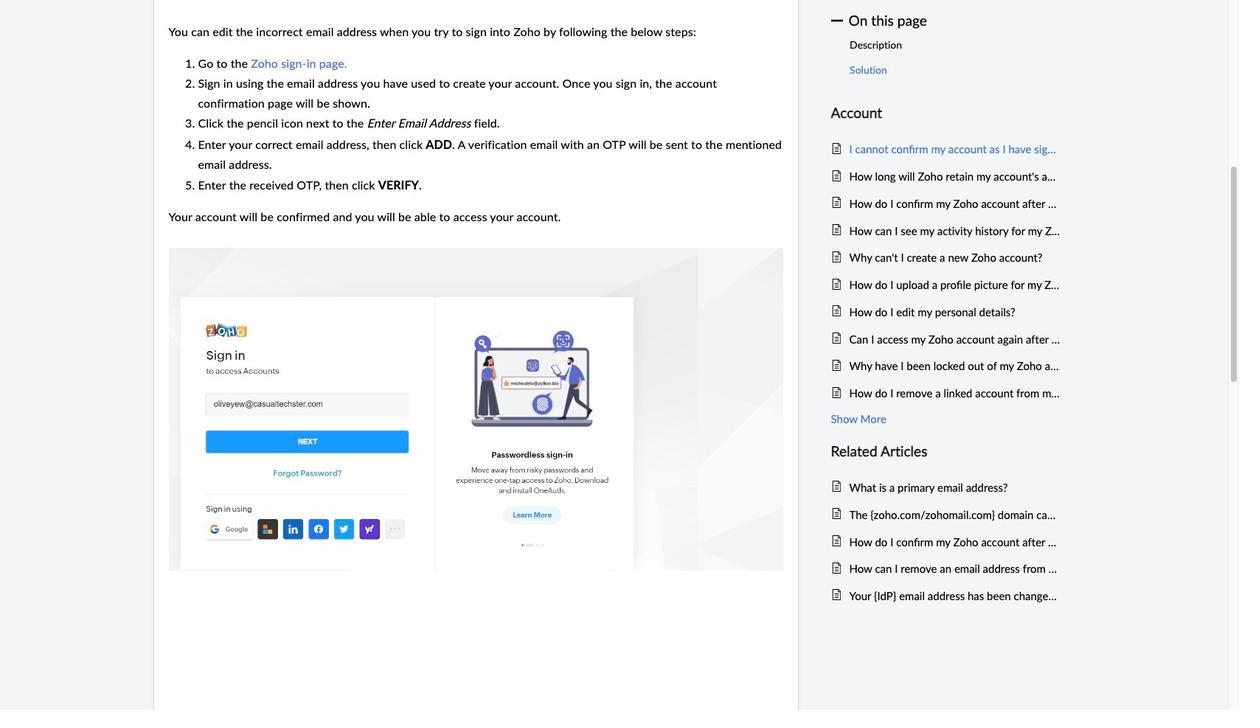 Task type: describe. For each thing, give the bounding box(es) containing it.
a gif showing how to edit the email address that is registered incorrectly. image
[[169, 247, 783, 571]]

1 heading from the top
[[831, 102, 1060, 125]]



Task type: vqa. For each thing, say whether or not it's contained in the screenshot.
User Preference icon on the right of page
no



Task type: locate. For each thing, give the bounding box(es) containing it.
heading
[[831, 102, 1060, 125], [831, 440, 1060, 463]]

0 vertical spatial heading
[[831, 102, 1060, 125]]

2 heading from the top
[[831, 440, 1060, 463]]

1 vertical spatial heading
[[831, 440, 1060, 463]]



